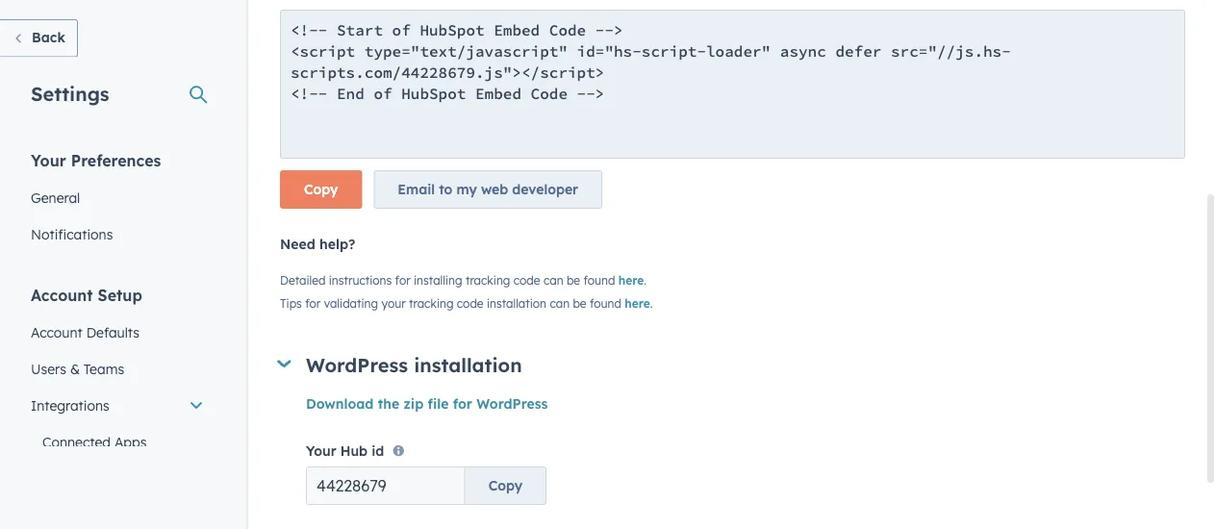 Task type: locate. For each thing, give the bounding box(es) containing it.
1 vertical spatial wordpress
[[477, 395, 548, 412]]

defaults
[[86, 324, 140, 341]]

1 vertical spatial for
[[305, 296, 321, 310]]

help?
[[320, 236, 356, 253]]

0 vertical spatial tracking
[[466, 273, 511, 287]]

your hub id
[[306, 443, 384, 460]]

1 vertical spatial here link
[[625, 296, 651, 310]]

1 vertical spatial be
[[573, 296, 587, 310]]

1 vertical spatial found
[[590, 296, 622, 310]]

for up your
[[395, 273, 411, 287]]

found
[[584, 273, 616, 287], [590, 296, 622, 310]]

tracking down installing at the left of page
[[409, 296, 454, 310]]

settings
[[31, 81, 109, 105]]

be
[[567, 273, 581, 287], [573, 296, 587, 310]]

account for account setup
[[31, 285, 93, 305]]

notifications
[[31, 226, 113, 243]]

1 vertical spatial your
[[306, 443, 337, 460]]

0 vertical spatial wordpress
[[306, 353, 408, 377]]

0 horizontal spatial .
[[644, 273, 647, 287]]

tracking right installing at the left of page
[[466, 273, 511, 287]]

0 vertical spatial here link
[[619, 273, 644, 287]]

0 vertical spatial for
[[395, 273, 411, 287]]

for right tips
[[305, 296, 321, 310]]

0 vertical spatial your
[[31, 151, 66, 170]]

wordpress right file
[[477, 395, 548, 412]]

connected apps
[[42, 434, 147, 451]]

.
[[644, 273, 647, 287], [651, 296, 653, 310]]

1 horizontal spatial copy button
[[466, 467, 547, 505]]

general
[[31, 189, 80, 206]]

2 account from the top
[[31, 324, 83, 341]]

1 vertical spatial tracking
[[409, 296, 454, 310]]

code right installing at the left of page
[[514, 273, 541, 287]]

1 vertical spatial copy
[[489, 477, 523, 494]]

connected apps link
[[19, 424, 216, 461]]

installing
[[414, 273, 463, 287]]

0 horizontal spatial copy
[[304, 181, 338, 198]]

1 account from the top
[[31, 285, 93, 305]]

need help?
[[280, 236, 356, 253]]

your preferences
[[31, 151, 161, 170]]

1 vertical spatial .
[[651, 296, 653, 310]]

preferences
[[71, 151, 161, 170]]

1 horizontal spatial your
[[306, 443, 337, 460]]

developer
[[512, 181, 579, 198]]

for right file
[[453, 395, 473, 412]]

account for account defaults
[[31, 324, 83, 341]]

1 vertical spatial account
[[31, 324, 83, 341]]

tips
[[280, 296, 302, 310]]

0 vertical spatial copy
[[304, 181, 338, 198]]

0 horizontal spatial copy button
[[280, 170, 362, 209]]

account setup element
[[19, 284, 216, 530]]

notifications link
[[19, 216, 216, 253]]

code
[[514, 273, 541, 287], [457, 296, 484, 310]]

0 horizontal spatial code
[[457, 296, 484, 310]]

0 horizontal spatial for
[[305, 296, 321, 310]]

for
[[395, 273, 411, 287], [305, 296, 321, 310], [453, 395, 473, 412]]

0 vertical spatial be
[[567, 273, 581, 287]]

copy inside embed code element
[[304, 181, 338, 198]]

account defaults
[[31, 324, 140, 341]]

account up users
[[31, 324, 83, 341]]

your for your preferences
[[31, 151, 66, 170]]

code down installing at the left of page
[[457, 296, 484, 310]]

teams
[[84, 361, 124, 377]]

0 horizontal spatial your
[[31, 151, 66, 170]]

back link
[[0, 19, 78, 57]]

general link
[[19, 180, 216, 216]]

installation
[[487, 296, 547, 310], [414, 353, 522, 377]]

<!-- Start of HubSpot Embed Code --> <script type="text/javascript" id="hs-script-loader" async defer src="//js.hs-scripts.com/44228679.js"></script> <!-- End of HubSpot Embed Code --> text field
[[280, 10, 1186, 159]]

your up the general
[[31, 151, 66, 170]]

0 horizontal spatial tracking
[[409, 296, 454, 310]]

tracking
[[466, 273, 511, 287], [409, 296, 454, 310]]

account up account defaults on the left of the page
[[31, 285, 93, 305]]

download the zip file for wordpress link
[[306, 395, 548, 412]]

0 vertical spatial installation
[[487, 296, 547, 310]]

users & teams
[[31, 361, 124, 377]]

here link for detailed instructions for installing tracking code can be found
[[619, 273, 644, 287]]

1 horizontal spatial for
[[395, 273, 411, 287]]

1 horizontal spatial copy
[[489, 477, 523, 494]]

account
[[31, 285, 93, 305], [31, 324, 83, 341]]

apps
[[114, 434, 147, 451]]

0 vertical spatial account
[[31, 285, 93, 305]]

1 vertical spatial can
[[550, 296, 570, 310]]

your inside your preferences element
[[31, 151, 66, 170]]

0 vertical spatial copy button
[[280, 170, 362, 209]]

here link
[[619, 273, 644, 287], [625, 296, 651, 310]]

here
[[619, 273, 644, 287], [625, 296, 651, 310]]

your
[[31, 151, 66, 170], [306, 443, 337, 460]]

users
[[31, 361, 66, 377]]

email to my web developer
[[398, 181, 579, 198]]

can
[[544, 273, 564, 287], [550, 296, 570, 310]]

Your Hub id text field
[[306, 467, 466, 505]]

copy
[[304, 181, 338, 198], [489, 477, 523, 494]]

wordpress up "download"
[[306, 353, 408, 377]]

1 vertical spatial copy button
[[466, 467, 547, 505]]

your left hub
[[306, 443, 337, 460]]

the
[[378, 395, 400, 412]]

account defaults link
[[19, 314, 216, 351]]

detailed
[[280, 273, 326, 287]]

0 vertical spatial code
[[514, 273, 541, 287]]

copy button
[[280, 170, 362, 209], [466, 467, 547, 505]]

wordpress
[[306, 353, 408, 377], [477, 395, 548, 412]]

users & teams link
[[19, 351, 216, 387]]

your for your hub id
[[306, 443, 337, 460]]

1 horizontal spatial tracking
[[466, 273, 511, 287]]

2 horizontal spatial for
[[453, 395, 473, 412]]

0 horizontal spatial wordpress
[[306, 353, 408, 377]]

1 horizontal spatial code
[[514, 273, 541, 287]]

to
[[439, 181, 453, 198]]

2 vertical spatial for
[[453, 395, 473, 412]]

0 vertical spatial found
[[584, 273, 616, 287]]

your
[[382, 296, 406, 310]]



Task type: describe. For each thing, give the bounding box(es) containing it.
1 vertical spatial code
[[457, 296, 484, 310]]

integrations
[[31, 397, 109, 414]]

email
[[398, 181, 435, 198]]

1 vertical spatial installation
[[414, 353, 522, 377]]

copy for copy button to the top
[[304, 181, 338, 198]]

0 vertical spatial .
[[644, 273, 647, 287]]

id
[[372, 443, 384, 460]]

connected
[[42, 434, 111, 451]]

instructions
[[329, 273, 392, 287]]

caret image
[[277, 360, 291, 368]]

embed code element
[[280, 10, 1186, 220]]

account setup
[[31, 285, 142, 305]]

back
[[32, 29, 65, 46]]

file
[[428, 395, 449, 412]]

here link for tips for validating your tracking code installation can be found
[[625, 296, 651, 310]]

wordpress installation
[[306, 353, 522, 377]]

1 vertical spatial here
[[625, 296, 651, 310]]

email to my web developer button
[[374, 170, 603, 209]]

download the zip file for wordpress
[[306, 395, 548, 412]]

wordpress installation button
[[277, 353, 1186, 377]]

0 vertical spatial can
[[544, 273, 564, 287]]

hub
[[340, 443, 368, 460]]

integrations button
[[19, 387, 216, 424]]

copy for bottommost copy button
[[489, 477, 523, 494]]

zip
[[404, 395, 424, 412]]

download
[[306, 395, 374, 412]]

your preferences element
[[19, 150, 216, 253]]

detailed instructions for installing tracking code can be found here . tips for validating your tracking code installation can be found here .
[[280, 273, 653, 310]]

0 vertical spatial here
[[619, 273, 644, 287]]

my
[[457, 181, 477, 198]]

1 horizontal spatial wordpress
[[477, 395, 548, 412]]

need
[[280, 236, 315, 253]]

installation inside detailed instructions for installing tracking code can be found here . tips for validating your tracking code installation can be found here .
[[487, 296, 547, 310]]

web
[[481, 181, 509, 198]]

setup
[[98, 285, 142, 305]]

validating
[[324, 296, 378, 310]]

1 horizontal spatial .
[[651, 296, 653, 310]]

&
[[70, 361, 80, 377]]



Task type: vqa. For each thing, say whether or not it's contained in the screenshot.
Email image
no



